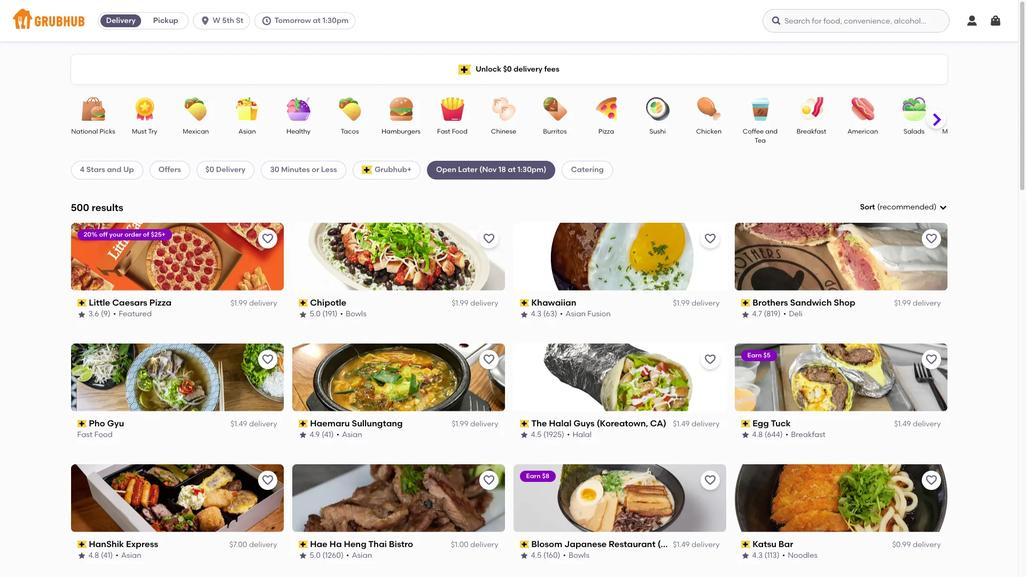 Task type: locate. For each thing, give the bounding box(es) containing it.
1 vertical spatial grubhub plus flag logo image
[[362, 166, 373, 175]]

save this restaurant button for haemaru sullungtang
[[480, 350, 499, 369]]

1 horizontal spatial $0
[[504, 65, 512, 74]]

fast food image
[[434, 97, 472, 121]]

0 horizontal spatial delivery
[[106, 16, 136, 25]]

halal up (1925)
[[549, 419, 572, 429]]

save this restaurant button for hanshik express
[[258, 471, 277, 490]]

save this restaurant image
[[261, 233, 274, 245], [704, 233, 717, 245], [704, 353, 717, 366], [704, 474, 717, 487]]

shop
[[835, 298, 856, 308]]

• asian for express
[[116, 552, 142, 561]]

subscription pass image
[[520, 300, 530, 307], [299, 420, 308, 428], [520, 420, 530, 428], [742, 541, 751, 549]]

(63)
[[544, 310, 558, 319]]

1 horizontal spatial delivery
[[216, 165, 246, 175]]

0 horizontal spatial grubhub plus flag logo image
[[362, 166, 373, 175]]

• for egg tuck
[[786, 431, 789, 440]]

star icon image for brothers sandwich shop
[[742, 311, 750, 319]]

2 horizontal spatial svg image
[[990, 14, 1003, 27]]

salads image
[[896, 97, 934, 121]]

$1.99 delivery for haemaru sullungtang
[[452, 420, 499, 429]]

hamburgers
[[382, 128, 421, 135]]

brothers sandwich shop logo image
[[735, 223, 948, 291]]

5.0 (191)
[[310, 310, 338, 319]]

4.8 for hanshik express
[[89, 552, 99, 561]]

fast food down pho
[[77, 431, 113, 440]]

1 vertical spatial pizza
[[150, 298, 172, 308]]

chinese image
[[485, 97, 523, 121]]

subscription pass image left hanshik
[[77, 541, 87, 549]]

fast down fast food image
[[438, 128, 451, 135]]

$1.49 for the halal guys (koreatown, ca)
[[674, 420, 690, 429]]

$0 right offers
[[206, 165, 214, 175]]

$0 right unlock
[[504, 65, 512, 74]]

1 vertical spatial $0
[[206, 165, 214, 175]]

0 horizontal spatial pizza
[[150, 298, 172, 308]]

bowls
[[346, 310, 367, 319], [569, 552, 590, 561]]

at right 18
[[508, 165, 516, 175]]

• bowls
[[340, 310, 367, 319], [564, 552, 590, 561]]

star icon image left the 5.0 (1260)
[[299, 552, 307, 561]]

w 5th st
[[213, 16, 244, 25]]

star icon image left "5.0 (191)"
[[299, 311, 307, 319]]

1 horizontal spatial bowls
[[569, 552, 590, 561]]

must
[[132, 128, 147, 135]]

$1.99 for khawaiian
[[674, 299, 690, 308]]

$8
[[543, 473, 550, 480]]

subscription pass image for haemaru sullungtang
[[299, 420, 308, 428]]

4.8 down egg on the bottom right
[[753, 431, 763, 440]]

$25+
[[151, 231, 166, 238]]

guys
[[574, 419, 595, 429]]

0 horizontal spatial 4.3
[[531, 310, 542, 319]]

(41) down hanshik
[[101, 552, 113, 561]]

american
[[848, 128, 879, 135]]

star icon image left 4.8 (41)
[[77, 552, 86, 561]]

mexican image
[[177, 97, 215, 121]]

svg image
[[990, 14, 1003, 27], [772, 16, 783, 26], [940, 203, 948, 212]]

recommended
[[881, 203, 935, 212]]

save this restaurant button for khawaiian
[[701, 229, 720, 249]]

asian down the hae ha heng thai bistro
[[352, 552, 372, 561]]

egg
[[753, 419, 770, 429]]

breakfast right (644)
[[792, 431, 826, 440]]

20% off your order of $25+
[[84, 231, 166, 238]]

1 horizontal spatial halal
[[573, 431, 592, 440]]

coffee and tea image
[[742, 97, 780, 121]]

0 vertical spatial fast
[[438, 128, 451, 135]]

star icon image left 4.8 (644)
[[742, 431, 750, 440]]

0 horizontal spatial svg image
[[200, 16, 211, 26]]

4 stars and up
[[80, 165, 134, 175]]

subscription pass image left 'the'
[[520, 420, 530, 428]]

1 horizontal spatial food
[[452, 128, 468, 135]]

0 vertical spatial food
[[452, 128, 468, 135]]

1 horizontal spatial and
[[766, 128, 778, 135]]

1 vertical spatial • bowls
[[564, 552, 590, 561]]

star icon image for chipotle
[[299, 311, 307, 319]]

0 horizontal spatial fast
[[77, 431, 93, 440]]

1 vertical spatial fast food
[[77, 431, 113, 440]]

grubhub plus flag logo image left unlock
[[459, 64, 472, 75]]

1 5.0 from the top
[[310, 310, 321, 319]]

• down haemaru
[[337, 431, 340, 440]]

(w
[[658, 539, 670, 550]]

0 vertical spatial 4.3
[[531, 310, 542, 319]]

0 vertical spatial at
[[313, 16, 321, 25]]

•
[[113, 310, 116, 319], [340, 310, 343, 319], [560, 310, 563, 319], [784, 310, 787, 319], [337, 431, 340, 440], [567, 431, 570, 440], [786, 431, 789, 440], [116, 552, 119, 561], [347, 552, 349, 561], [564, 552, 566, 561], [783, 552, 786, 561]]

bowls down japanese at right bottom
[[569, 552, 590, 561]]

tomorrow
[[275, 16, 311, 25]]

0 horizontal spatial svg image
[[772, 16, 783, 26]]

• right (160)
[[564, 552, 566, 561]]

1 horizontal spatial svg image
[[940, 203, 948, 212]]

tomorrow at 1:30pm button
[[255, 12, 360, 29]]

save this restaurant image for pho gyu
[[261, 353, 274, 366]]

khawaiian logo image
[[514, 223, 727, 291]]

• right (63)
[[560, 310, 563, 319]]

(644)
[[765, 431, 783, 440]]

3.6 (9)
[[89, 310, 111, 319]]

4.8 (41)
[[89, 552, 113, 561]]

asian for hae ha heng thai bistro
[[352, 552, 372, 561]]

japanese
[[565, 539, 607, 550]]

earn for egg tuck
[[748, 352, 763, 359]]

save this restaurant button
[[258, 229, 277, 249], [480, 229, 499, 249], [701, 229, 720, 249], [922, 229, 942, 249], [258, 350, 277, 369], [480, 350, 499, 369], [701, 350, 720, 369], [922, 350, 942, 369], [258, 471, 277, 490], [480, 471, 499, 490], [701, 471, 720, 490], [922, 471, 942, 490]]

try
[[148, 128, 157, 135]]

2 4.5 from the top
[[531, 552, 542, 561]]

0 vertical spatial • bowls
[[340, 310, 367, 319]]

5.0 down the hae
[[310, 552, 321, 561]]

5.0 left (191)
[[310, 310, 321, 319]]

chicken
[[697, 128, 722, 135]]

• right (1925)
[[567, 431, 570, 440]]

$1.99 delivery for brothers sandwich shop
[[895, 299, 942, 308]]

(
[[878, 203, 881, 212]]

• bowls down japanese at right bottom
[[564, 552, 590, 561]]

0 vertical spatial grubhub plus flag logo image
[[459, 64, 472, 75]]

1 horizontal spatial 4.8
[[753, 431, 763, 440]]

(160)
[[544, 552, 561, 561]]

delivery left 30
[[216, 165, 246, 175]]

subscription pass image left chipotle
[[299, 300, 308, 307]]

• right (9)
[[113, 310, 116, 319]]

hamburgers image
[[383, 97, 420, 121]]

delivery for haemaru sullungtang
[[471, 420, 499, 429]]

off
[[99, 231, 108, 238]]

and left up
[[107, 165, 122, 175]]

at inside button
[[313, 16, 321, 25]]

pickup
[[153, 16, 178, 25]]

18
[[499, 165, 506, 175]]

subscription pass image left blosom at the bottom right
[[520, 541, 530, 549]]

• bowls for chipotle
[[340, 310, 367, 319]]

• asian down the hae ha heng thai bistro
[[347, 552, 372, 561]]

• for the halal guys (koreatown, ca)
[[567, 431, 570, 440]]

(113)
[[765, 552, 780, 561]]

earn $8
[[527, 473, 550, 480]]

katsu bar logo image
[[735, 465, 948, 533]]

• down hanshik express
[[116, 552, 119, 561]]

4.3 down katsu on the right of the page
[[753, 552, 763, 561]]

subscription pass image for egg tuck
[[742, 420, 751, 428]]

bowls right (191)
[[346, 310, 367, 319]]

star icon image for katsu bar
[[742, 552, 750, 561]]

subscription pass image left egg on the bottom right
[[742, 420, 751, 428]]

hanshik express logo image
[[71, 465, 284, 533]]

pizza image
[[588, 97, 626, 121]]

subscription pass image left "khawaiian"
[[520, 300, 530, 307]]

star icon image for egg tuck
[[742, 431, 750, 440]]

$1.00
[[451, 541, 469, 550]]

sushi image
[[639, 97, 677, 121]]

khawaiian
[[532, 298, 577, 308]]

hanshik express
[[89, 539, 158, 550]]

(41) for haemaru
[[322, 431, 334, 440]]

earn left $8 at the bottom right of the page
[[527, 473, 541, 480]]

$1.99 delivery
[[231, 299, 277, 308], [452, 299, 499, 308], [674, 299, 720, 308], [895, 299, 942, 308], [452, 420, 499, 429]]

• for hae ha heng thai bistro
[[347, 552, 349, 561]]

grubhub plus flag logo image left grubhub+
[[362, 166, 373, 175]]

haemaru sullungtang  logo image
[[292, 344, 505, 412]]

food down pho gyu
[[94, 431, 113, 440]]

grubhub plus flag logo image
[[459, 64, 472, 75], [362, 166, 373, 175]]

• left deli
[[784, 310, 787, 319]]

0 horizontal spatial 4.8
[[89, 552, 99, 561]]

delivery for chipotle
[[471, 299, 499, 308]]

picks
[[100, 128, 115, 135]]

food down fast food image
[[452, 128, 468, 135]]

breakfast
[[797, 128, 827, 135], [792, 431, 826, 440]]

4.8 down hanshik
[[89, 552, 99, 561]]

4.5 (160)
[[531, 552, 561, 561]]

1 horizontal spatial svg image
[[262, 16, 273, 26]]

sort ( recommended )
[[861, 203, 937, 212]]

subscription pass image
[[77, 300, 87, 307], [299, 300, 308, 307], [742, 300, 751, 307], [77, 420, 87, 428], [742, 420, 751, 428], [77, 541, 87, 549], [299, 541, 308, 549], [520, 541, 530, 549]]

catering
[[571, 165, 604, 175]]

fast food down fast food image
[[438, 128, 468, 135]]

4.3
[[531, 310, 542, 319], [753, 552, 763, 561]]

1 horizontal spatial earn
[[748, 352, 763, 359]]

20%
[[84, 231, 98, 238]]

$1.49 delivery for blosom japanese restaurant (w 3rd st)
[[674, 541, 720, 550]]

1 vertical spatial 5.0
[[310, 552, 321, 561]]

delivery left pickup
[[106, 16, 136, 25]]

star icon image
[[77, 311, 86, 319], [299, 311, 307, 319], [520, 311, 529, 319], [742, 311, 750, 319], [299, 431, 307, 440], [520, 431, 529, 440], [742, 431, 750, 440], [77, 552, 86, 561], [299, 552, 307, 561], [520, 552, 529, 561], [742, 552, 750, 561]]

• for blosom japanese restaurant (w 3rd st)
[[564, 552, 566, 561]]

subscription pass image left the little
[[77, 300, 87, 307]]

save this restaurant button for chipotle
[[480, 229, 499, 249]]

1 vertical spatial bowls
[[569, 552, 590, 561]]

star icon image left 4.5 (1925)
[[520, 431, 529, 440]]

pizza up featured
[[150, 298, 172, 308]]

pho
[[89, 419, 105, 429]]

mediterranean
[[943, 128, 989, 135]]

1 vertical spatial fast
[[77, 431, 93, 440]]

save this restaurant button for katsu bar
[[922, 471, 942, 490]]

• for brothers sandwich shop
[[784, 310, 787, 319]]

star icon image for the halal guys (koreatown, ca)
[[520, 431, 529, 440]]

asian down haemaru sullungtang
[[342, 431, 363, 440]]

1 vertical spatial delivery
[[216, 165, 246, 175]]

brothers sandwich shop
[[753, 298, 856, 308]]

subscription pass image for little caesars pizza
[[77, 300, 87, 307]]

1 horizontal spatial 4.3
[[753, 552, 763, 561]]

star icon image left 4.3 (113)
[[742, 552, 750, 561]]

svg image
[[967, 14, 979, 27], [200, 16, 211, 26], [262, 16, 273, 26]]

0 vertical spatial bowls
[[346, 310, 367, 319]]

1 vertical spatial halal
[[573, 431, 592, 440]]

0 horizontal spatial (41)
[[101, 552, 113, 561]]

1 vertical spatial earn
[[527, 473, 541, 480]]

save this restaurant image for chipotle
[[483, 233, 496, 245]]

save this restaurant button for brothers sandwich shop
[[922, 229, 942, 249]]

star icon image for hanshik express
[[77, 552, 86, 561]]

4.5 for the halal guys (koreatown, ca)
[[531, 431, 542, 440]]

pho gyu logo image
[[71, 344, 284, 412]]

of
[[143, 231, 149, 238]]

subscription pass image left pho
[[77, 420, 87, 428]]

4.5 left (160)
[[531, 552, 542, 561]]

0 vertical spatial 4.8
[[753, 431, 763, 440]]

4.3 left (63)
[[531, 310, 542, 319]]

asian down hanshik express
[[121, 552, 142, 561]]

0 vertical spatial 4.5
[[531, 431, 542, 440]]

0 horizontal spatial $0
[[206, 165, 214, 175]]

fast
[[438, 128, 451, 135], [77, 431, 93, 440]]

earn for blosom japanese restaurant (w 3rd st)
[[527, 473, 541, 480]]

star icon image left 4.9
[[299, 431, 307, 440]]

1 horizontal spatial (41)
[[322, 431, 334, 440]]

0 horizontal spatial bowls
[[346, 310, 367, 319]]

1 horizontal spatial grubhub plus flag logo image
[[459, 64, 472, 75]]

delivery
[[514, 65, 543, 74], [249, 299, 277, 308], [471, 299, 499, 308], [692, 299, 720, 308], [914, 299, 942, 308], [249, 420, 277, 429], [471, 420, 499, 429], [692, 420, 720, 429], [914, 420, 942, 429], [249, 541, 277, 550], [471, 541, 499, 550], [692, 541, 720, 550], [914, 541, 942, 550]]

haemaru
[[310, 419, 350, 429]]

little caesars pizza
[[89, 298, 172, 308]]

delivery for the halal guys (koreatown, ca)
[[692, 420, 720, 429]]

$1.49 for pho gyu
[[231, 420, 247, 429]]

4.5 down 'the'
[[531, 431, 542, 440]]

blosom japanese restaurant (w 3rd st)
[[532, 539, 700, 550]]

asian left "fusion"
[[566, 310, 586, 319]]

0 vertical spatial 5.0
[[310, 310, 321, 319]]

0 vertical spatial earn
[[748, 352, 763, 359]]

save this restaurant image for haemaru sullungtang
[[483, 353, 496, 366]]

• right (113)
[[783, 552, 786, 561]]

at left 1:30pm
[[313, 16, 321, 25]]

chicken image
[[691, 97, 728, 121]]

• asian down haemaru sullungtang
[[337, 431, 363, 440]]

star icon image left '4.3 (63)'
[[520, 311, 529, 319]]

deli
[[790, 310, 803, 319]]

sort
[[861, 203, 876, 212]]

svg image for w 5th st
[[200, 16, 211, 26]]

w
[[213, 16, 221, 25]]

subscription pass image left haemaru
[[299, 420, 308, 428]]

0 horizontal spatial • bowls
[[340, 310, 367, 319]]

chipotle
[[310, 298, 347, 308]]

0 vertical spatial halal
[[549, 419, 572, 429]]

(819)
[[765, 310, 781, 319]]

• asian down hanshik express
[[116, 552, 142, 561]]

subscription pass image left brothers
[[742, 300, 751, 307]]

subscription pass image left the hae
[[299, 541, 308, 549]]

breakfast down breakfast image
[[797, 128, 827, 135]]

1 vertical spatial (41)
[[101, 552, 113, 561]]

svg image inside the tomorrow at 1:30pm button
[[262, 16, 273, 26]]

1 vertical spatial 4.3
[[753, 552, 763, 561]]

1 vertical spatial and
[[107, 165, 122, 175]]

(41)
[[322, 431, 334, 440], [101, 552, 113, 561]]

subscription pass image for the halal guys (koreatown, ca)
[[520, 420, 530, 428]]

subscription pass image for blosom japanese restaurant (w 3rd st)
[[520, 541, 530, 549]]

• right (191)
[[340, 310, 343, 319]]

fast food
[[438, 128, 468, 135], [77, 431, 113, 440]]

1 4.5 from the top
[[531, 431, 542, 440]]

(1925)
[[544, 431, 565, 440]]

pizza down pizza image
[[599, 128, 615, 135]]

0 horizontal spatial food
[[94, 431, 113, 440]]

star icon image left 4.5 (160)
[[520, 552, 529, 561]]

4.3 for khawaiian
[[531, 310, 542, 319]]

• down heng
[[347, 552, 349, 561]]

1 vertical spatial 4.8
[[89, 552, 99, 561]]

asian image
[[229, 97, 266, 121]]

unlock $0 delivery fees
[[476, 65, 560, 74]]

and up tea
[[766, 128, 778, 135]]

save this restaurant image
[[483, 233, 496, 245], [926, 233, 938, 245], [261, 353, 274, 366], [483, 353, 496, 366], [926, 353, 938, 366], [261, 474, 274, 487], [483, 474, 496, 487], [926, 474, 938, 487]]

2 5.0 from the top
[[310, 552, 321, 561]]

burritos
[[544, 128, 567, 135]]

1 horizontal spatial fast food
[[438, 128, 468, 135]]

(41) down haemaru
[[322, 431, 334, 440]]

1 horizontal spatial pizza
[[599, 128, 615, 135]]

svg image inside w 5th st button
[[200, 16, 211, 26]]

0 vertical spatial and
[[766, 128, 778, 135]]

1 horizontal spatial • bowls
[[564, 552, 590, 561]]

blosom japanese restaurant (w 3rd st) logo image
[[514, 465, 727, 533]]

0 horizontal spatial fast food
[[77, 431, 113, 440]]

None field
[[861, 202, 948, 213]]

0 horizontal spatial and
[[107, 165, 122, 175]]

delivery inside delivery button
[[106, 16, 136, 25]]

chipotle logo image
[[292, 223, 505, 291]]

• bowls right (191)
[[340, 310, 367, 319]]

star icon image for hae ha heng thai bistro
[[299, 552, 307, 561]]

0 horizontal spatial at
[[313, 16, 321, 25]]

5.0 (1260)
[[310, 552, 344, 561]]

st
[[236, 16, 244, 25]]

american image
[[845, 97, 882, 121]]

• down tuck
[[786, 431, 789, 440]]

star icon image left 3.6
[[77, 311, 86, 319]]

1 horizontal spatial fast
[[438, 128, 451, 135]]

katsu
[[753, 539, 777, 550]]

and
[[766, 128, 778, 135], [107, 165, 122, 175]]

• noodles
[[783, 552, 818, 561]]

halal down guys
[[573, 431, 592, 440]]

fast down pho
[[77, 431, 93, 440]]

earn left $5
[[748, 352, 763, 359]]

(nov
[[480, 165, 497, 175]]

subscription pass image left katsu on the right of the page
[[742, 541, 751, 549]]

0 horizontal spatial halal
[[549, 419, 572, 429]]

4.9 (41)
[[310, 431, 334, 440]]

delivery
[[106, 16, 136, 25], [216, 165, 246, 175]]

500 results
[[71, 201, 123, 214]]

0 vertical spatial (41)
[[322, 431, 334, 440]]

subscription pass image for brothers sandwich shop
[[742, 300, 751, 307]]

star icon image left 4.7
[[742, 311, 750, 319]]

save this restaurant image for hanshik express
[[261, 474, 274, 487]]

0 vertical spatial $0
[[504, 65, 512, 74]]

0 horizontal spatial earn
[[527, 473, 541, 480]]

at
[[313, 16, 321, 25], [508, 165, 516, 175]]

1 vertical spatial 4.5
[[531, 552, 542, 561]]

save this restaurant button for the halal guys (koreatown, ca)
[[701, 350, 720, 369]]

delivery button
[[98, 12, 143, 29]]

delivery for katsu bar
[[914, 541, 942, 550]]

0 vertical spatial delivery
[[106, 16, 136, 25]]

featured
[[119, 310, 152, 319]]

coffee
[[743, 128, 764, 135]]

$1.49 delivery for pho gyu
[[231, 420, 277, 429]]

5.0 for hae ha heng thai bistro
[[310, 552, 321, 561]]

star icon image for blosom japanese restaurant (w 3rd st)
[[520, 552, 529, 561]]

1 horizontal spatial at
[[508, 165, 516, 175]]

$1.99 for haemaru sullungtang
[[452, 420, 469, 429]]

1 vertical spatial at
[[508, 165, 516, 175]]



Task type: describe. For each thing, give the bounding box(es) containing it.
subscription pass image for katsu bar
[[742, 541, 751, 549]]

bowls for blosom japanese restaurant (w 3rd st)
[[569, 552, 590, 561]]

0 vertical spatial breakfast
[[797, 128, 827, 135]]

$1.49 delivery for the halal guys (koreatown, ca)
[[674, 420, 720, 429]]

(41) for hanshik
[[101, 552, 113, 561]]

$0.99 delivery
[[893, 541, 942, 550]]

• for katsu bar
[[783, 552, 786, 561]]

500
[[71, 201, 89, 214]]

delivery for blosom japanese restaurant (w 3rd st)
[[692, 541, 720, 550]]

heng
[[344, 539, 367, 550]]

$1.49 for egg tuck
[[895, 420, 912, 429]]

chinese
[[491, 128, 517, 135]]

30 minutes or less
[[270, 165, 337, 175]]

little caesars pizza logo image
[[71, 223, 284, 291]]

the halal guys (koreatown, ca)
[[532, 419, 667, 429]]

stars
[[86, 165, 105, 175]]

5th
[[222, 16, 234, 25]]

• asian fusion
[[560, 310, 611, 319]]

asian for hanshik express
[[121, 552, 142, 561]]

star icon image for khawaiian
[[520, 311, 529, 319]]

w 5th st button
[[193, 12, 255, 29]]

the
[[532, 419, 547, 429]]

0 vertical spatial fast food
[[438, 128, 468, 135]]

healthy
[[287, 128, 311, 135]]

$1.99 delivery for chipotle
[[452, 299, 499, 308]]

4.8 (644)
[[753, 431, 783, 440]]

asian for khawaiian
[[566, 310, 586, 319]]

egg tuck logo image
[[735, 344, 948, 412]]

$1.99 delivery for khawaiian
[[674, 299, 720, 308]]

fees
[[545, 65, 560, 74]]

ca)
[[651, 419, 667, 429]]

svg image for tomorrow at 1:30pm
[[262, 16, 273, 26]]

4.8 for egg tuck
[[753, 431, 763, 440]]

subscription pass image for hanshik express
[[77, 541, 87, 549]]

bar
[[779, 539, 794, 550]]

fusion
[[588, 310, 611, 319]]

asian for haemaru sullungtang
[[342, 431, 363, 440]]

• featured
[[113, 310, 152, 319]]

and inside coffee and tea
[[766, 128, 778, 135]]

)
[[935, 203, 937, 212]]

the halal guys (koreatown, ca) logo image
[[514, 344, 727, 412]]

2 horizontal spatial svg image
[[967, 14, 979, 27]]

asian down "asian" image
[[239, 128, 256, 135]]

order
[[125, 231, 142, 238]]

star icon image for haemaru sullungtang
[[299, 431, 307, 440]]

$1.49 for blosom japanese restaurant (w 3rd st)
[[674, 541, 690, 550]]

tomorrow at 1:30pm
[[275, 16, 349, 25]]

save this restaurant image for brothers sandwich shop
[[926, 233, 938, 245]]

delivery for brothers sandwich shop
[[914, 299, 942, 308]]

subscription pass image for hae ha heng thai bistro
[[299, 541, 308, 549]]

grubhub+
[[375, 165, 412, 175]]

main navigation navigation
[[0, 0, 1019, 42]]

• for haemaru sullungtang
[[337, 431, 340, 440]]

subscription pass image for khawaiian
[[520, 300, 530, 307]]

hae ha heng thai bistro
[[310, 539, 414, 550]]

Search for food, convenience, alcohol... search field
[[763, 9, 951, 33]]

$1.99 delivery for little caesars pizza
[[231, 299, 277, 308]]

(9)
[[101, 310, 111, 319]]

3.6
[[89, 310, 99, 319]]

• for hanshik express
[[116, 552, 119, 561]]

subscription pass image for pho gyu
[[77, 420, 87, 428]]

• bowls for blosom japanese restaurant (w 3rd st)
[[564, 552, 590, 561]]

tuck
[[772, 419, 791, 429]]

coffee and tea
[[743, 128, 778, 145]]

tea
[[755, 137, 767, 145]]

offers
[[159, 165, 181, 175]]

• halal
[[567, 431, 592, 440]]

brothers
[[753, 298, 789, 308]]

1:30pm)
[[518, 165, 547, 175]]

$5
[[764, 352, 771, 359]]

4.3 (113)
[[753, 552, 780, 561]]

mexican
[[183, 128, 209, 135]]

sullungtang
[[352, 419, 403, 429]]

delivery for pho gyu
[[249, 420, 277, 429]]

unlock
[[476, 65, 502, 74]]

4
[[80, 165, 85, 175]]

delivery for hanshik express
[[249, 541, 277, 550]]

4.3 (63)
[[531, 310, 558, 319]]

less
[[321, 165, 337, 175]]

• deli
[[784, 310, 803, 319]]

healthy image
[[280, 97, 317, 121]]

save this restaurant button for pho gyu
[[258, 350, 277, 369]]

sushi
[[650, 128, 666, 135]]

thai
[[369, 539, 387, 550]]

$1.49 delivery for egg tuck
[[895, 420, 942, 429]]

halal for •
[[573, 431, 592, 440]]

open later (nov 18 at 1:30pm)
[[437, 165, 547, 175]]

4.3 for katsu bar
[[753, 552, 763, 561]]

(koreatown,
[[597, 419, 649, 429]]

later
[[459, 165, 478, 175]]

$1.99 for little caesars pizza
[[231, 299, 247, 308]]

results
[[92, 201, 123, 214]]

breakfast image
[[794, 97, 831, 121]]

$0 delivery
[[206, 165, 246, 175]]

$1.99 for chipotle
[[452, 299, 469, 308]]

hanshik
[[89, 539, 124, 550]]

national picks
[[71, 128, 115, 135]]

delivery for little caesars pizza
[[249, 299, 277, 308]]

subscription pass image for chipotle
[[299, 300, 308, 307]]

$0.99
[[893, 541, 912, 550]]

star icon image for little caesars pizza
[[77, 311, 86, 319]]

save this restaurant image for hae ha heng thai bistro
[[483, 474, 496, 487]]

minutes
[[281, 165, 310, 175]]

3rd
[[672, 539, 686, 550]]

5.0 for chipotle
[[310, 310, 321, 319]]

hae ha heng thai bistro logo image
[[292, 465, 505, 533]]

(191)
[[323, 310, 338, 319]]

your
[[109, 231, 123, 238]]

must try image
[[126, 97, 163, 121]]

• breakfast
[[786, 431, 826, 440]]

delivery for khawaiian
[[692, 299, 720, 308]]

salads
[[904, 128, 925, 135]]

tacos image
[[331, 97, 369, 121]]

$1.99 for brothers sandwich shop
[[895, 299, 912, 308]]

none field containing sort
[[861, 202, 948, 213]]

• for khawaiian
[[560, 310, 563, 319]]

hae
[[310, 539, 328, 550]]

save this restaurant button for hae ha heng thai bistro
[[480, 471, 499, 490]]

restaurant
[[609, 539, 656, 550]]

0 vertical spatial pizza
[[599, 128, 615, 135]]

4.7
[[753, 310, 763, 319]]

haemaru sullungtang
[[310, 419, 403, 429]]

1 vertical spatial breakfast
[[792, 431, 826, 440]]

national picks image
[[75, 97, 112, 121]]

4.5 for blosom japanese restaurant (w 3rd st)
[[531, 552, 542, 561]]

halal for the
[[549, 419, 572, 429]]

express
[[126, 539, 158, 550]]

(1260)
[[323, 552, 344, 561]]

save this restaurant image for katsu bar
[[926, 474, 938, 487]]

tacos
[[341, 128, 359, 135]]

• for chipotle
[[340, 310, 343, 319]]

4.9
[[310, 431, 320, 440]]

delivery for hae ha heng thai bistro
[[471, 541, 499, 550]]

gyu
[[107, 419, 124, 429]]

pho gyu
[[89, 419, 124, 429]]

• for little caesars pizza
[[113, 310, 116, 319]]

delivery for egg tuck
[[914, 420, 942, 429]]

bowls for chipotle
[[346, 310, 367, 319]]

burritos image
[[537, 97, 574, 121]]

30
[[270, 165, 280, 175]]

1 vertical spatial food
[[94, 431, 113, 440]]

bistro
[[389, 539, 414, 550]]

or
[[312, 165, 320, 175]]

grubhub plus flag logo image for unlock $0 delivery fees
[[459, 64, 472, 75]]

earn $5
[[748, 352, 771, 359]]

• asian for ha
[[347, 552, 372, 561]]

$1.00 delivery
[[451, 541, 499, 550]]

• asian for sullungtang
[[337, 431, 363, 440]]



Task type: vqa. For each thing, say whether or not it's contained in the screenshot.


